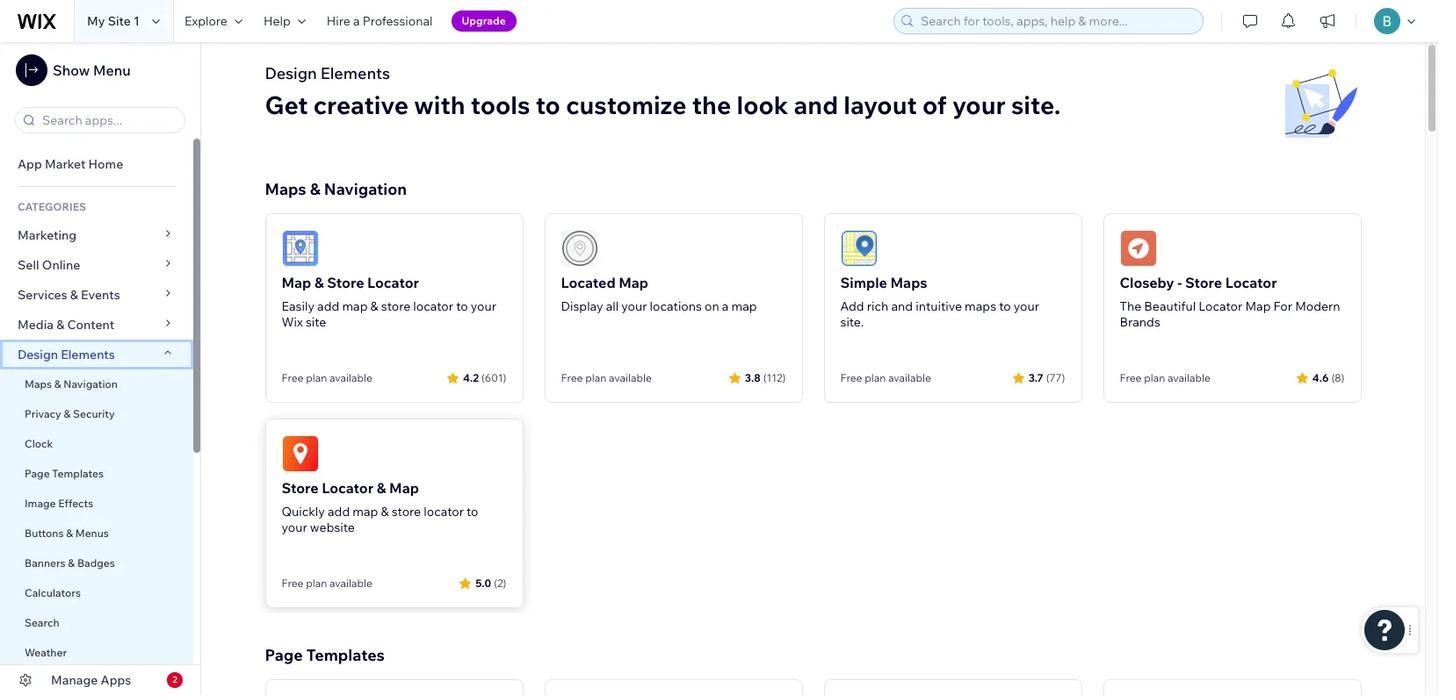 Task type: locate. For each thing, give the bounding box(es) containing it.
navigation down creative
[[324, 179, 407, 199]]

show menu button
[[16, 54, 131, 86]]

plan down rich
[[865, 372, 886, 385]]

free down add
[[841, 372, 862, 385]]

your right maps
[[1014, 299, 1039, 315]]

locations
[[650, 299, 702, 315]]

plan down site
[[306, 372, 327, 385]]

maps up the intuitive at the right top of page
[[891, 274, 927, 292]]

1 vertical spatial and
[[891, 299, 913, 315]]

buttons
[[25, 527, 64, 540]]

design inside the design elements get creative with tools to customize the look and layout of your site.
[[265, 63, 317, 83]]

maps & navigation inside sidebar element
[[25, 378, 118, 391]]

free down brands
[[1120, 372, 1142, 385]]

store inside store locator & map quickly add map & store locator to your website
[[282, 480, 319, 497]]

4.2
[[463, 371, 479, 384]]

with
[[414, 90, 465, 120]]

2 horizontal spatial maps
[[891, 274, 927, 292]]

1 horizontal spatial page templates
[[265, 646, 385, 666]]

1 horizontal spatial page
[[265, 646, 303, 666]]

site. inside the design elements get creative with tools to customize the look and layout of your site.
[[1011, 90, 1061, 120]]

free plan available down brands
[[1120, 372, 1211, 385]]

free for map & store locator
[[282, 372, 304, 385]]

page templates link
[[0, 460, 193, 489]]

free down wix
[[282, 372, 304, 385]]

map for locator
[[342, 299, 368, 315]]

all
[[606, 299, 619, 315]]

0 horizontal spatial site.
[[841, 315, 864, 330]]

for
[[1274, 299, 1293, 315]]

maps & navigation down design elements
[[25, 378, 118, 391]]

plan for store locator & map
[[306, 577, 327, 591]]

website
[[310, 520, 355, 536]]

buttons & menus link
[[0, 519, 193, 549]]

0 vertical spatial page
[[25, 467, 50, 481]]

simple maps add rich and intuitive maps to your site.
[[841, 274, 1039, 330]]

navigation down design elements link
[[64, 378, 118, 391]]

design inside sidebar element
[[18, 347, 58, 363]]

layout
[[844, 90, 917, 120]]

1 vertical spatial navigation
[[64, 378, 118, 391]]

(2)
[[494, 577, 507, 590]]

plan for simple maps
[[865, 372, 886, 385]]

store right website
[[392, 504, 421, 520]]

elements down content
[[61, 347, 115, 363]]

1 horizontal spatial a
[[722, 299, 729, 315]]

beautiful
[[1144, 299, 1196, 315]]

store for store locator & map
[[392, 504, 421, 520]]

design up get
[[265, 63, 317, 83]]

available down website
[[329, 577, 372, 591]]

to inside simple maps add rich and intuitive maps to your site.
[[999, 299, 1011, 315]]

site.
[[1011, 90, 1061, 120], [841, 315, 864, 330]]

store inside store locator & map quickly add map & store locator to your website
[[392, 504, 421, 520]]

available for store locator & map
[[329, 577, 372, 591]]

clock
[[25, 438, 53, 451]]

map
[[282, 274, 311, 292], [619, 274, 649, 292], [1246, 299, 1271, 315], [389, 480, 419, 497]]

sell online
[[18, 257, 80, 273]]

available for simple maps
[[888, 372, 931, 385]]

available down map & store locator easily add map & store locator to your wix site at the top
[[329, 372, 372, 385]]

available down the intuitive at the right top of page
[[888, 372, 931, 385]]

2 horizontal spatial store
[[1185, 274, 1222, 292]]

my
[[87, 13, 105, 29]]

maps & navigation up 'map & store locator logo'
[[265, 179, 407, 199]]

store inside closeby - store locator the beautiful locator map for modern brands
[[1185, 274, 1222, 292]]

locator inside store locator & map quickly add map & store locator to your website
[[424, 504, 464, 520]]

add right the quickly
[[328, 504, 350, 520]]

your up 4.2 (601) at bottom
[[471, 299, 496, 315]]

easily
[[282, 299, 315, 315]]

0 horizontal spatial maps & navigation
[[25, 378, 118, 391]]

1 horizontal spatial maps
[[265, 179, 306, 199]]

0 horizontal spatial maps
[[25, 378, 52, 391]]

to right tools
[[536, 90, 561, 120]]

design elements get creative with tools to customize the look and layout of your site.
[[265, 63, 1061, 120]]

map inside store locator & map quickly add map & store locator to your website
[[353, 504, 378, 520]]

map right the quickly
[[353, 504, 378, 520]]

to inside the design elements get creative with tools to customize the look and layout of your site.
[[536, 90, 561, 120]]

add inside map & store locator easily add map & store locator to your wix site
[[317, 299, 339, 315]]

0 horizontal spatial a
[[353, 13, 360, 29]]

a right on
[[722, 299, 729, 315]]

search
[[25, 617, 59, 630]]

0 vertical spatial navigation
[[324, 179, 407, 199]]

0 vertical spatial site.
[[1011, 90, 1061, 120]]

0 horizontal spatial store
[[282, 480, 319, 497]]

free plan available
[[282, 372, 372, 385], [561, 372, 652, 385], [841, 372, 931, 385], [1120, 372, 1211, 385], [282, 577, 372, 591]]

free plan available down site
[[282, 372, 372, 385]]

(601)
[[481, 371, 507, 384]]

map for map
[[353, 504, 378, 520]]

free plan available down all
[[561, 372, 652, 385]]

0 vertical spatial locator
[[413, 299, 453, 315]]

free plan available down website
[[282, 577, 372, 591]]

store right site
[[381, 299, 411, 315]]

map right site
[[342, 299, 368, 315]]

closeby - store locator the beautiful locator map for modern brands
[[1120, 274, 1341, 330]]

look
[[737, 90, 788, 120]]

elements up creative
[[321, 63, 390, 83]]

templates inside sidebar element
[[52, 467, 104, 481]]

1 horizontal spatial maps & navigation
[[265, 179, 407, 199]]

add inside store locator & map quickly add map & store locator to your website
[[328, 504, 350, 520]]

locator for store locator & map
[[424, 504, 464, 520]]

0 horizontal spatial design
[[18, 347, 58, 363]]

store
[[381, 299, 411, 315], [392, 504, 421, 520]]

map & store locator easily add map & store locator to your wix site
[[282, 274, 496, 330]]

show
[[53, 62, 90, 79]]

free
[[282, 372, 304, 385], [561, 372, 583, 385], [841, 372, 862, 385], [1120, 372, 1142, 385], [282, 577, 304, 591]]

0 vertical spatial a
[[353, 13, 360, 29]]

store inside map & store locator easily add map & store locator to your wix site
[[381, 299, 411, 315]]

closeby - store locator logo image
[[1120, 230, 1157, 267]]

0 vertical spatial and
[[794, 90, 838, 120]]

0 horizontal spatial elements
[[61, 347, 115, 363]]

the
[[1120, 299, 1142, 315]]

1 vertical spatial maps & navigation
[[25, 378, 118, 391]]

privacy & security link
[[0, 400, 193, 430]]

free down the quickly
[[282, 577, 304, 591]]

manage apps
[[51, 673, 131, 689]]

3.7
[[1029, 371, 1044, 384]]

1 vertical spatial add
[[328, 504, 350, 520]]

a right hire
[[353, 13, 360, 29]]

1 horizontal spatial site.
[[1011, 90, 1061, 120]]

2 vertical spatial maps
[[25, 378, 52, 391]]

design
[[265, 63, 317, 83], [18, 347, 58, 363]]

located
[[561, 274, 616, 292]]

maps up 'map & store locator logo'
[[265, 179, 306, 199]]

0 horizontal spatial templates
[[52, 467, 104, 481]]

maps & navigation
[[265, 179, 407, 199], [25, 378, 118, 391]]

media & content
[[18, 317, 114, 333]]

and right look
[[794, 90, 838, 120]]

1 vertical spatial locator
[[424, 504, 464, 520]]

store
[[327, 274, 364, 292], [1185, 274, 1222, 292], [282, 480, 319, 497]]

1 vertical spatial page
[[265, 646, 303, 666]]

0 vertical spatial add
[[317, 299, 339, 315]]

1 horizontal spatial elements
[[321, 63, 390, 83]]

free plan available for simple maps
[[841, 372, 931, 385]]

0 vertical spatial page templates
[[25, 467, 106, 481]]

app
[[18, 156, 42, 172]]

0 horizontal spatial navigation
[[64, 378, 118, 391]]

media
[[18, 317, 54, 333]]

site. left rich
[[841, 315, 864, 330]]

0 vertical spatial design
[[265, 63, 317, 83]]

plan down brands
[[1144, 372, 1165, 385]]

0 horizontal spatial page
[[25, 467, 50, 481]]

maps up privacy
[[25, 378, 52, 391]]

store locator & map logo image
[[282, 436, 319, 473]]

(77)
[[1046, 371, 1065, 384]]

locator
[[413, 299, 453, 315], [424, 504, 464, 520]]

modern
[[1295, 299, 1341, 315]]

maps
[[265, 179, 306, 199], [891, 274, 927, 292], [25, 378, 52, 391]]

site. down search for tools, apps, help & more... field
[[1011, 90, 1061, 120]]

1 vertical spatial elements
[[61, 347, 115, 363]]

1 vertical spatial site.
[[841, 315, 864, 330]]

elements for design elements get creative with tools to customize the look and layout of your site.
[[321, 63, 390, 83]]

elements
[[321, 63, 390, 83], [61, 347, 115, 363]]

map
[[342, 299, 368, 315], [732, 299, 757, 315], [353, 504, 378, 520]]

free plan available down rich
[[841, 372, 931, 385]]

and
[[794, 90, 838, 120], [891, 299, 913, 315]]

map inside map & store locator easily add map & store locator to your wix site
[[342, 299, 368, 315]]

search link
[[0, 609, 193, 639]]

page templates
[[25, 467, 106, 481], [265, 646, 385, 666]]

and right rich
[[891, 299, 913, 315]]

your inside store locator & map quickly add map & store locator to your website
[[282, 520, 307, 536]]

free for simple maps
[[841, 372, 862, 385]]

privacy & security
[[25, 408, 115, 421]]

free plan available for store locator & map
[[282, 577, 372, 591]]

manage
[[51, 673, 98, 689]]

your right all
[[622, 299, 647, 315]]

plan down website
[[306, 577, 327, 591]]

navigation inside sidebar element
[[64, 378, 118, 391]]

banners
[[25, 557, 66, 570]]

available down beautiful on the right top of page
[[1168, 372, 1211, 385]]

wix
[[282, 315, 303, 330]]

services & events link
[[0, 280, 193, 310]]

1 vertical spatial templates
[[306, 646, 385, 666]]

0 vertical spatial store
[[381, 299, 411, 315]]

a
[[353, 13, 360, 29], [722, 299, 729, 315]]

design down media
[[18, 347, 58, 363]]

1 vertical spatial page templates
[[265, 646, 385, 666]]

locator inside map & store locator easily add map & store locator to your wix site
[[367, 274, 419, 292]]

1 horizontal spatial and
[[891, 299, 913, 315]]

map inside closeby - store locator the beautiful locator map for modern brands
[[1246, 299, 1271, 315]]

effects
[[58, 497, 93, 511]]

online
[[42, 257, 80, 273]]

to up 4.2
[[456, 299, 468, 315]]

to up 5.0
[[467, 504, 479, 520]]

1 horizontal spatial store
[[327, 274, 364, 292]]

locator
[[367, 274, 419, 292], [1226, 274, 1277, 292], [1199, 299, 1243, 315], [322, 480, 374, 497]]

site. inside simple maps add rich and intuitive maps to your site.
[[841, 315, 864, 330]]

1 horizontal spatial design
[[265, 63, 317, 83]]

your left website
[[282, 520, 307, 536]]

navigation
[[324, 179, 407, 199], [64, 378, 118, 391]]

explore
[[184, 13, 227, 29]]

plan for closeby - store locator
[[1144, 372, 1165, 385]]

add right easily
[[317, 299, 339, 315]]

add for locator
[[328, 504, 350, 520]]

locator inside map & store locator easily add map & store locator to your wix site
[[413, 299, 453, 315]]

apps
[[101, 673, 131, 689]]

plan down display
[[585, 372, 607, 385]]

elements for design elements
[[61, 347, 115, 363]]

1 vertical spatial design
[[18, 347, 58, 363]]

0 vertical spatial maps
[[265, 179, 306, 199]]

store for -
[[1185, 274, 1222, 292]]

to right maps
[[999, 299, 1011, 315]]

1 vertical spatial a
[[722, 299, 729, 315]]

store inside map & store locator easily add map & store locator to your wix site
[[327, 274, 364, 292]]

0 horizontal spatial page templates
[[25, 467, 106, 481]]

1 vertical spatial maps
[[891, 274, 927, 292]]

map right on
[[732, 299, 757, 315]]

maps
[[965, 299, 997, 315]]

a inside "located map display all your locations on a map"
[[722, 299, 729, 315]]

1 vertical spatial store
[[392, 504, 421, 520]]

0 horizontal spatial and
[[794, 90, 838, 120]]

0 vertical spatial elements
[[321, 63, 390, 83]]

maps inside sidebar element
[[25, 378, 52, 391]]

site
[[108, 13, 131, 29]]

elements inside design elements link
[[61, 347, 115, 363]]

elements inside the design elements get creative with tools to customize the look and layout of your site.
[[321, 63, 390, 83]]

0 vertical spatial templates
[[52, 467, 104, 481]]

Search for tools, apps, help & more... field
[[916, 9, 1198, 33]]

your right of
[[953, 90, 1006, 120]]

located map display all your locations on a map
[[561, 274, 757, 315]]

templates
[[52, 467, 104, 481], [306, 646, 385, 666]]

get
[[265, 90, 308, 120]]

and inside simple maps add rich and intuitive maps to your site.
[[891, 299, 913, 315]]



Task type: vqa. For each thing, say whether or not it's contained in the screenshot.
locator to the bottom
yes



Task type: describe. For each thing, give the bounding box(es) containing it.
professional
[[363, 13, 433, 29]]

simple maps logo image
[[841, 230, 877, 267]]

4.2 (601)
[[463, 371, 507, 384]]

calculators link
[[0, 579, 193, 609]]

sidebar element
[[0, 42, 201, 696]]

design for design elements
[[18, 347, 58, 363]]

your inside simple maps add rich and intuitive maps to your site.
[[1014, 299, 1039, 315]]

your inside map & store locator easily add map & store locator to your wix site
[[471, 299, 496, 315]]

upgrade
[[462, 14, 506, 27]]

badges
[[77, 557, 115, 570]]

3.8
[[745, 371, 761, 384]]

media & content link
[[0, 310, 193, 340]]

banners & badges
[[25, 557, 115, 570]]

quickly
[[282, 504, 325, 520]]

3.7 (77)
[[1029, 371, 1065, 384]]

Search apps... field
[[37, 108, 179, 133]]

services & events
[[18, 287, 120, 303]]

plan for map & store locator
[[306, 372, 327, 385]]

home
[[88, 156, 123, 172]]

and inside the design elements get creative with tools to customize the look and layout of your site.
[[794, 90, 838, 120]]

free down display
[[561, 372, 583, 385]]

design for design elements get creative with tools to customize the look and layout of your site.
[[265, 63, 317, 83]]

free plan available for closeby - store locator
[[1120, 372, 1211, 385]]

banners & badges link
[[0, 549, 193, 579]]

to inside store locator & map quickly add map & store locator to your website
[[467, 504, 479, 520]]

map inside "located map display all your locations on a map"
[[732, 299, 757, 315]]

free plan available for map & store locator
[[282, 372, 372, 385]]

add
[[841, 299, 864, 315]]

your inside "located map display all your locations on a map"
[[622, 299, 647, 315]]

store for &
[[327, 274, 364, 292]]

buttons & menus
[[25, 527, 109, 540]]

(112)
[[763, 371, 786, 384]]

maps inside simple maps add rich and intuitive maps to your site.
[[891, 274, 927, 292]]

1
[[134, 13, 140, 29]]

available for closeby - store locator
[[1168, 372, 1211, 385]]

menus
[[75, 527, 109, 540]]

app market home link
[[0, 149, 193, 179]]

my site 1
[[87, 13, 140, 29]]

locator for map & store locator
[[413, 299, 453, 315]]

image effects link
[[0, 489, 193, 519]]

3.8 (112)
[[745, 371, 786, 384]]

map & store locator logo image
[[282, 230, 319, 267]]

image
[[25, 497, 56, 511]]

menu
[[93, 62, 131, 79]]

available down all
[[609, 372, 652, 385]]

help button
[[253, 0, 316, 42]]

sell
[[18, 257, 39, 273]]

tools
[[471, 90, 530, 120]]

intuitive
[[916, 299, 962, 315]]

page templates inside sidebar element
[[25, 467, 106, 481]]

store locator & map quickly add map & store locator to your website
[[282, 480, 479, 536]]

security
[[73, 408, 115, 421]]

show menu
[[53, 62, 131, 79]]

free for closeby - store locator
[[1120, 372, 1142, 385]]

of
[[923, 90, 947, 120]]

free for store locator & map
[[282, 577, 304, 591]]

closeby
[[1120, 274, 1175, 292]]

(8)
[[1332, 371, 1345, 384]]

clock link
[[0, 430, 193, 460]]

to inside map & store locator easily add map & store locator to your wix site
[[456, 299, 468, 315]]

calculators
[[25, 587, 81, 600]]

1 horizontal spatial templates
[[306, 646, 385, 666]]

app market home
[[18, 156, 123, 172]]

privacy
[[25, 408, 61, 421]]

-
[[1178, 274, 1182, 292]]

4.6
[[1313, 371, 1329, 384]]

5.0
[[476, 577, 491, 590]]

hire
[[327, 13, 350, 29]]

categories
[[18, 200, 86, 214]]

market
[[45, 156, 86, 172]]

available for map & store locator
[[329, 372, 372, 385]]

5.0 (2)
[[476, 577, 507, 590]]

store for map & store locator
[[381, 299, 411, 315]]

brands
[[1120, 315, 1161, 330]]

simple
[[841, 274, 887, 292]]

weather
[[25, 647, 67, 660]]

2
[[172, 675, 177, 686]]

map inside store locator & map quickly add map & store locator to your website
[[389, 480, 419, 497]]

map inside map & store locator easily add map & store locator to your wix site
[[282, 274, 311, 292]]

upgrade button
[[451, 11, 516, 32]]

locator inside store locator & map quickly add map & store locator to your website
[[322, 480, 374, 497]]

hire a professional link
[[316, 0, 443, 42]]

1 horizontal spatial navigation
[[324, 179, 407, 199]]

content
[[67, 317, 114, 333]]

help
[[264, 13, 291, 29]]

creative
[[313, 90, 409, 120]]

on
[[705, 299, 719, 315]]

design elements
[[18, 347, 115, 363]]

hire a professional
[[327, 13, 433, 29]]

map inside "located map display all your locations on a map"
[[619, 274, 649, 292]]

page inside sidebar element
[[25, 467, 50, 481]]

maps & navigation link
[[0, 370, 193, 400]]

0 vertical spatial maps & navigation
[[265, 179, 407, 199]]

the
[[692, 90, 731, 120]]

add for &
[[317, 299, 339, 315]]

rich
[[867, 299, 889, 315]]

sell online link
[[0, 250, 193, 280]]

marketing
[[18, 228, 77, 243]]

services
[[18, 287, 67, 303]]

site
[[306, 315, 326, 330]]

your inside the design elements get creative with tools to customize the look and layout of your site.
[[953, 90, 1006, 120]]

4.6 (8)
[[1313, 371, 1345, 384]]

located map logo image
[[561, 230, 598, 267]]



